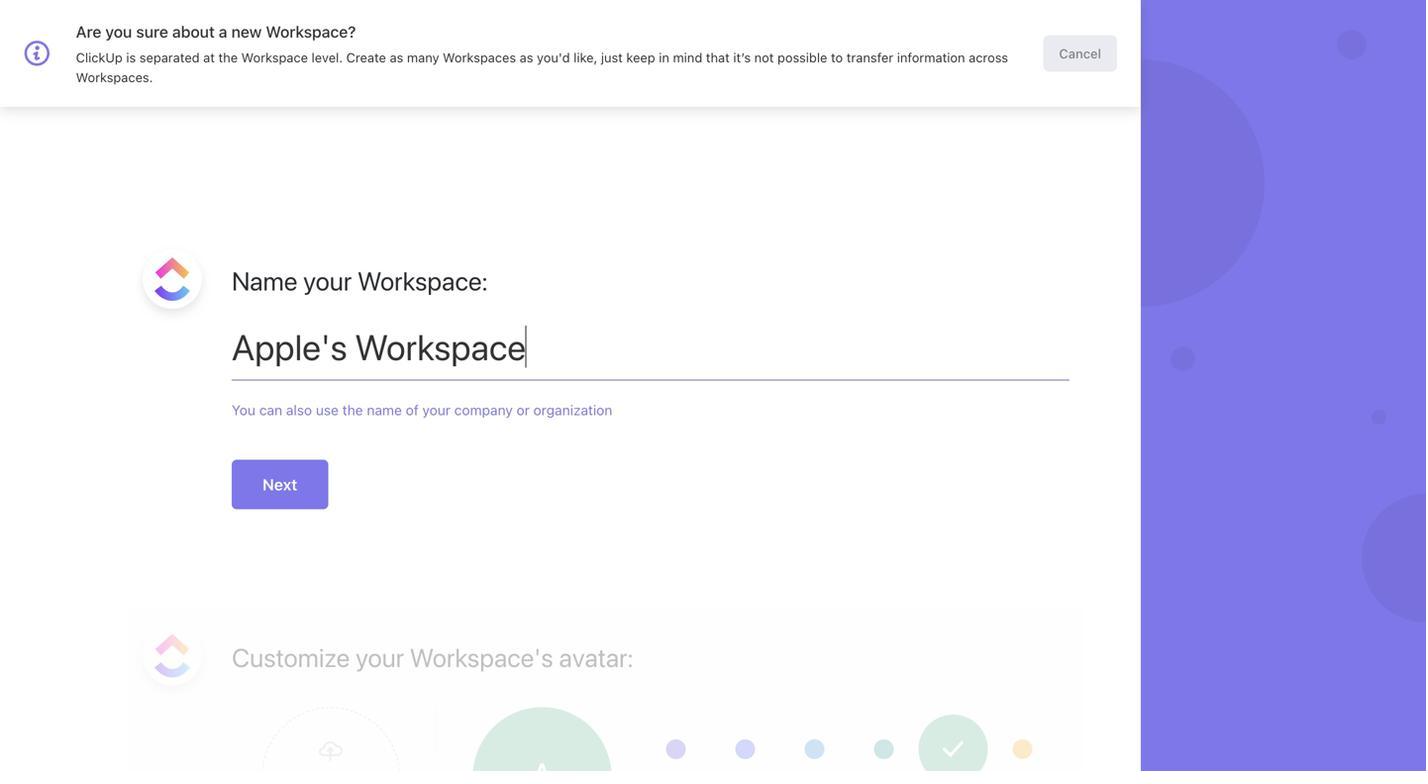 Task type: vqa. For each thing, say whether or not it's contained in the screenshot.
team space link at the bottom
no



Task type: describe. For each thing, give the bounding box(es) containing it.
company
[[454, 402, 513, 419]]

next button
[[232, 460, 328, 510]]

1 vertical spatial cancel
[[1059, 46, 1102, 61]]

next
[[263, 476, 297, 494]]

transfer
[[847, 50, 894, 65]]

across
[[969, 50, 1009, 65]]

avatar:
[[559, 643, 634, 673]]

you can also use the name of your company or organization
[[232, 402, 613, 419]]

possible
[[778, 50, 828, 65]]

create
[[346, 50, 386, 65]]

at
[[203, 50, 215, 65]]

level.
[[312, 50, 343, 65]]

keep
[[627, 50, 655, 65]]

are you sure about a new workspace? clickup is separated at the workspace level. create as many workspaces as you'd like, just keep in mind that it's not possible to transfer information across workspaces.
[[76, 22, 1009, 85]]

clickup logo image for na﻿me
[[155, 258, 190, 301]]

also
[[286, 402, 312, 419]]

clickup
[[76, 50, 123, 65]]

workspaces.
[[76, 70, 153, 85]]

1 vertical spatial the
[[342, 402, 363, 419]]

organization
[[534, 402, 613, 419]]

like,
[[574, 50, 598, 65]]

new
[[231, 22, 262, 41]]

workspace
[[241, 50, 308, 65]]

the inside are you sure about a new workspace? clickup is separated at the workspace level. create as many workspaces as you'd like, just keep in mind that it's not possible to transfer information across workspaces.
[[218, 50, 238, 65]]

just
[[601, 50, 623, 65]]

or
[[517, 402, 530, 419]]

information
[[897, 50, 965, 65]]

in
[[659, 50, 670, 65]]

na﻿me your workspace:
[[232, 266, 488, 296]]

use
[[316, 402, 339, 419]]

your for workspace:
[[303, 266, 352, 296]]

you
[[105, 22, 132, 41]]

are
[[76, 22, 101, 41]]



Task type: locate. For each thing, give the bounding box(es) containing it.
name
[[367, 402, 402, 419]]

your right the na﻿me
[[303, 266, 352, 296]]

None text field
[[232, 301, 1070, 380]]

the
[[218, 50, 238, 65], [342, 402, 363, 419]]

0 vertical spatial cancel
[[1072, 18, 1120, 36]]

2 horizontal spatial your
[[422, 402, 451, 419]]

cancel
[[1072, 18, 1120, 36], [1059, 46, 1102, 61]]

workspace:
[[358, 266, 488, 296]]

1 vertical spatial clickup logo image
[[155, 635, 190, 678]]

workspace's
[[410, 643, 553, 673]]

can
[[259, 402, 282, 419]]

1 horizontal spatial as
[[520, 50, 533, 65]]

customize your workspace's avatar:
[[232, 643, 634, 673]]

1 as from the left
[[390, 50, 404, 65]]

mind
[[673, 50, 703, 65]]

clickup logo image for customize
[[155, 635, 190, 678]]

not
[[755, 50, 774, 65]]

a
[[219, 22, 227, 41]]

that
[[706, 50, 730, 65]]

clickup logo image
[[155, 258, 190, 301], [155, 635, 190, 678]]

0 vertical spatial the
[[218, 50, 238, 65]]

1 vertical spatial your
[[422, 402, 451, 419]]

the right use
[[342, 402, 363, 419]]

you'd
[[537, 50, 570, 65]]

1 clickup logo image from the top
[[155, 258, 190, 301]]

1 horizontal spatial your
[[356, 643, 404, 673]]

the right at on the left top
[[218, 50, 238, 65]]

customize
[[232, 643, 350, 673]]

about
[[172, 22, 215, 41]]

of
[[406, 402, 419, 419]]

sure
[[136, 22, 168, 41]]

your for workspace's
[[356, 643, 404, 673]]

you
[[232, 402, 256, 419]]

many
[[407, 50, 439, 65]]

2 as from the left
[[520, 50, 533, 65]]

0 horizontal spatial the
[[218, 50, 238, 65]]

2 vertical spatial your
[[356, 643, 404, 673]]

separated
[[139, 50, 200, 65]]

as left you'd
[[520, 50, 533, 65]]

na﻿me
[[232, 266, 298, 296]]

0 vertical spatial clickup logo image
[[155, 258, 190, 301]]

it's
[[733, 50, 751, 65]]

your
[[303, 266, 352, 296], [422, 402, 451, 419], [356, 643, 404, 673]]

workspaces
[[443, 50, 516, 65]]

0 horizontal spatial your
[[303, 266, 352, 296]]

your right the customize
[[356, 643, 404, 673]]

2 clickup logo image from the top
[[155, 635, 190, 678]]

as left 'many'
[[390, 50, 404, 65]]

to
[[831, 50, 843, 65]]

is
[[126, 50, 136, 65]]

1 horizontal spatial the
[[342, 402, 363, 419]]

0 horizontal spatial as
[[390, 50, 404, 65]]

workspace?
[[266, 22, 356, 41]]

as
[[390, 50, 404, 65], [520, 50, 533, 65]]

your right the of
[[422, 402, 451, 419]]

0 vertical spatial your
[[303, 266, 352, 296]]



